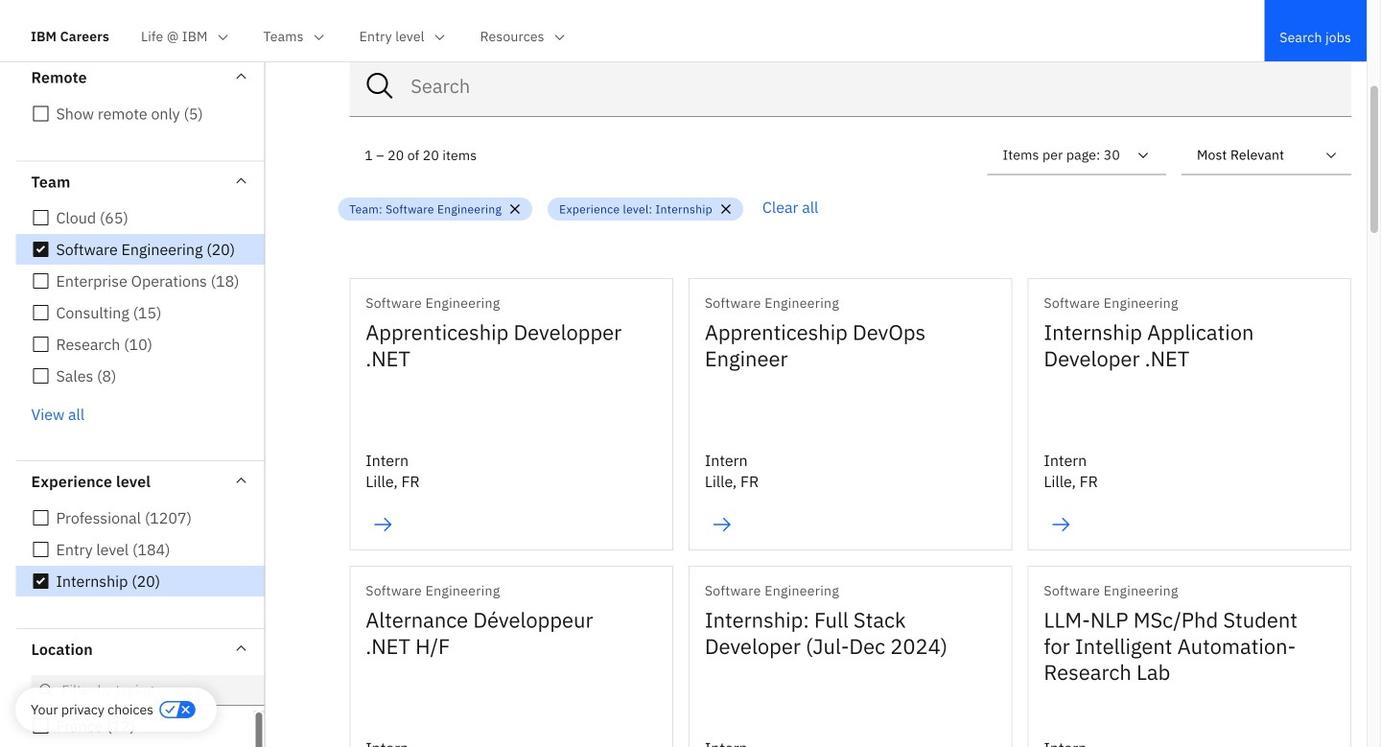 Task type: vqa. For each thing, say whether or not it's contained in the screenshot.
Your privacy choices element
yes



Task type: describe. For each thing, give the bounding box(es) containing it.
your privacy choices element
[[31, 700, 154, 721]]



